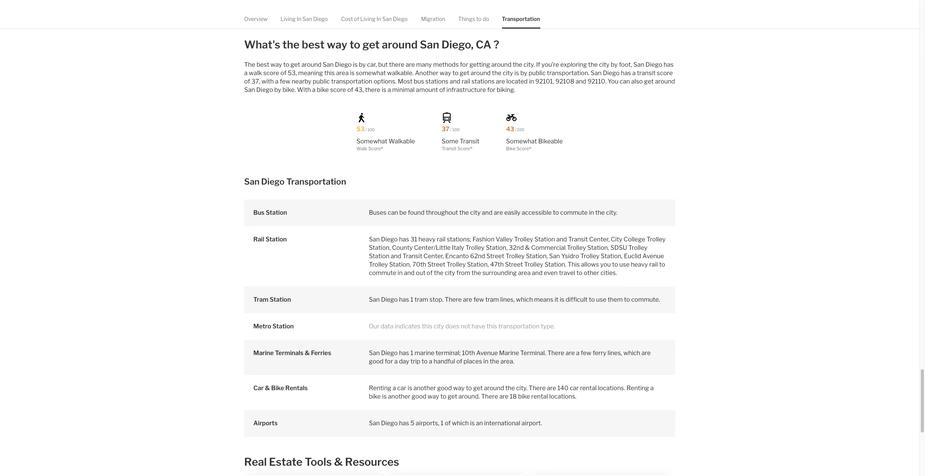 Task type: locate. For each thing, give the bounding box(es) containing it.
0 horizontal spatial 100
[[368, 128, 375, 132]]

tram left 'stop.'
[[415, 297, 428, 304]]

the inside another way to get around the city is by public transportation. san diego has a transit score of 37, with a few nearby public transportation options.
[[492, 70, 502, 77]]

32nd
[[509, 245, 524, 252]]

things to do
[[458, 16, 489, 22]]

1 ® from the left
[[381, 146, 383, 152]]

diego down data
[[381, 350, 398, 357]]

bike inside you can also get around san diego by bike. with a bike score of 43, there is a minimal amount of infrastructure for biking.
[[317, 86, 329, 94]]

score left 43,
[[330, 86, 346, 94]]

2 marine from the left
[[499, 350, 519, 357]]

diego inside you can also get around san diego by bike. with a bike score of 43, there is a minimal amount of infrastructure for biking.
[[256, 86, 273, 94]]

few
[[280, 78, 290, 85], [474, 297, 484, 304], [581, 350, 591, 357]]

living inside 'link'
[[360, 16, 375, 22]]

2 vertical spatial few
[[581, 350, 591, 357]]

2 horizontal spatial 100
[[517, 128, 524, 132]]

of inside 'link'
[[354, 16, 359, 22]]

avenue inside san diego has 31 heavy rail stations; fashion valley trolley station and transit center, city college trolley station, county center/little italy trolley station, 32nd & commercial trolley station, sdsu trolley station and transit center, encanto 62nd street trolley station, san ysidro trolley station, euclid avenue trolley station, 70th street trolley station, 47th street trolley station. this allows you to use heavy rail to commute in and out of the city from the surrounding area and even travel to other cities.
[[643, 253, 664, 260]]

good
[[369, 358, 384, 366], [437, 385, 452, 392], [412, 394, 426, 401]]

3 score from the left
[[517, 146, 529, 152]]

things
[[458, 16, 475, 22]]

public
[[529, 70, 546, 77], [313, 78, 330, 85]]

has inside san diego has 1 marine terminal; 10th avenue marine terminal. there are a few ferry lines, which are good for a day trip to a handful of places in the area.
[[399, 350, 409, 357]]

0 vertical spatial good
[[369, 358, 384, 366]]

diego up county
[[381, 236, 398, 243]]

migration link
[[421, 9, 445, 29]]

san inside "living in san diego" link
[[303, 16, 312, 22]]

has for san diego has 1 tram stop. there are few tram lines, which means it is difficult to use them to commute.
[[399, 297, 409, 304]]

1 vertical spatial commute
[[369, 270, 396, 277]]

1 / from the left
[[365, 128, 367, 132]]

0 horizontal spatial avenue
[[476, 350, 498, 357]]

diego left cost
[[313, 16, 328, 22]]

this right "meaning"
[[324, 70, 335, 77]]

0 horizontal spatial heavy
[[419, 236, 436, 243]]

diego,
[[442, 38, 474, 51]]

around up "meaning"
[[301, 61, 322, 68]]

some transit transit score ®
[[442, 138, 479, 152]]

0 vertical spatial transportation
[[331, 78, 372, 85]]

street up surrounding
[[505, 261, 523, 269]]

1 horizontal spatial tram
[[485, 297, 499, 304]]

1 vertical spatial use
[[596, 297, 606, 304]]

1 vertical spatial there
[[365, 86, 380, 94]]

1 horizontal spatial renting
[[627, 385, 649, 392]]

city inside if you're exploring the city by foot, san diego has a walk score of 53, meaning this area is somewhat walkable.
[[599, 61, 609, 68]]

1 horizontal spatial car
[[570, 385, 579, 392]]

of inside if you're exploring the city by foot, san diego has a walk score of 53, meaning this area is somewhat walkable.
[[281, 70, 286, 77]]

the best way to get around san diego is by car, but there are many methods for getting around the city.
[[244, 61, 535, 68]]

® for transit
[[470, 146, 473, 152]]

few left "ferry"
[[581, 350, 591, 357]]

diego inside san diego has 1 marine terminal; 10th avenue marine terminal. there are a few ferry lines, which are good for a day trip to a handful of places in the area.
[[381, 350, 398, 357]]

there right 'stop.'
[[445, 297, 462, 304]]

city. inside renting a car is another good way to get around the city. there are 140 car rental locations. renting a bike is another good way to get around. there are 18 bike rental locations.
[[516, 385, 527, 392]]

another down day at the bottom
[[388, 394, 410, 401]]

best down "living in san diego" link
[[302, 38, 325, 51]]

of down the 10th
[[456, 358, 462, 366]]

to inside things to do link
[[476, 16, 482, 22]]

travel
[[559, 270, 575, 277]]

this right indicates
[[422, 323, 432, 331]]

2 ® from the left
[[470, 146, 473, 152]]

our
[[369, 323, 379, 331]]

1 horizontal spatial in
[[377, 16, 381, 22]]

heavy down euclid
[[631, 261, 648, 269]]

good inside san diego has 1 marine terminal; 10th avenue marine terminal. there are a few ferry lines, which are good for a day trip to a handful of places in the area.
[[369, 358, 384, 366]]

resources
[[345, 456, 399, 469]]

0 vertical spatial can
[[620, 78, 630, 85]]

things to do link
[[458, 9, 489, 29]]

diego inside another way to get around the city is by public transportation. san diego has a transit score of 37, with a few nearby public transportation options.
[[603, 70, 620, 77]]

2 horizontal spatial for
[[487, 86, 495, 94]]

renting
[[369, 385, 391, 392], [627, 385, 649, 392]]

1 vertical spatial bike
[[271, 385, 284, 392]]

1 inside san diego has 1 marine terminal; 10th avenue marine terminal. there are a few ferry lines, which are good for a day trip to a handful of places in the area.
[[410, 350, 413, 357]]

avenue
[[643, 253, 664, 260], [476, 350, 498, 357]]

3 ® from the left
[[529, 146, 532, 152]]

100 right 53
[[368, 128, 375, 132]]

1 horizontal spatial /
[[450, 128, 452, 132]]

rental right 140
[[580, 385, 597, 392]]

rail up infrastructure
[[462, 78, 470, 85]]

1 vertical spatial can
[[388, 209, 398, 217]]

san inside san diego has 1 marine terminal; 10th avenue marine terminal. there are a few ferry lines, which are good for a day trip to a handful of places in the area.
[[369, 350, 380, 357]]

does
[[445, 323, 459, 331]]

tram down surrounding
[[485, 297, 499, 304]]

of inside san diego has 1 marine terminal; 10th avenue marine terminal. there are a few ferry lines, which are good for a day trip to a handful of places in the area.
[[456, 358, 462, 366]]

street
[[486, 253, 504, 260], [428, 261, 445, 269], [505, 261, 523, 269]]

0 horizontal spatial car
[[397, 385, 406, 392]]

terminal;
[[436, 350, 461, 357]]

stations up amount
[[425, 78, 448, 85]]

2 horizontal spatial good
[[437, 385, 452, 392]]

has inside san diego has 31 heavy rail stations; fashion valley trolley station and transit center, city college trolley station, county center/little italy trolley station, 32nd & commercial trolley station, sdsu trolley station and transit center, encanto 62nd street trolley station, san ysidro trolley station, euclid avenue trolley station, 70th street trolley station, 47th street trolley station. this allows you to use heavy rail to commute in and out of the city from the surrounding area and even travel to other cities.
[[399, 236, 409, 243]]

car right 140
[[570, 385, 579, 392]]

0 horizontal spatial transportation
[[331, 78, 372, 85]]

locations. down "ferry"
[[598, 385, 625, 392]]

the
[[244, 61, 255, 68]]

ca
[[476, 38, 491, 51]]

/ inside 43 / 100
[[515, 128, 516, 132]]

car down day at the bottom
[[397, 385, 406, 392]]

accessible
[[522, 209, 552, 217]]

of right cost
[[354, 16, 359, 22]]

2 horizontal spatial /
[[515, 128, 516, 132]]

stations;
[[447, 236, 471, 243]]

lines, down surrounding
[[500, 297, 515, 304]]

station for buses can be found throughout the city and are easily accessible to commute in the city.
[[266, 209, 287, 217]]

area left somewhat
[[336, 70, 349, 77]]

way
[[327, 38, 347, 51], [271, 61, 282, 68], [440, 70, 451, 77], [453, 385, 465, 392], [428, 394, 439, 401]]

score
[[263, 70, 279, 77], [657, 70, 673, 77], [330, 86, 346, 94]]

by inside if you're exploring the city by foot, san diego has a walk score of 53, meaning this area is somewhat walkable.
[[611, 61, 618, 68]]

and left "easily"
[[482, 209, 492, 217]]

2 vertical spatial which
[[452, 420, 469, 428]]

2 / from the left
[[450, 128, 452, 132]]

score inside 'some transit transit score ®'
[[457, 146, 470, 152]]

2 horizontal spatial score
[[517, 146, 529, 152]]

living
[[281, 16, 296, 22], [360, 16, 375, 22]]

has inside another way to get around the city is by public transportation. san diego has a transit score of 37, with a few nearby public transportation options.
[[621, 70, 631, 77]]

/ right "43"
[[515, 128, 516, 132]]

2 in from the left
[[377, 16, 381, 22]]

san diego transportation
[[244, 177, 346, 187]]

1 right airports,
[[441, 420, 444, 428]]

43 / 100
[[506, 126, 524, 133]]

bike down "43"
[[506, 146, 516, 152]]

station for our data indicates this city does not have this transportation type.
[[272, 323, 294, 331]]

0 horizontal spatial public
[[313, 78, 330, 85]]

2 horizontal spatial which
[[624, 350, 640, 357]]

estate
[[269, 456, 302, 469]]

score inside the somewhat walkable walk score ®
[[368, 146, 381, 152]]

0 horizontal spatial another
[[388, 394, 410, 401]]

transit down some
[[442, 146, 456, 152]]

1 100 from the left
[[368, 128, 375, 132]]

few up have
[[474, 297, 484, 304]]

score inside somewhat bikeable bike score ®
[[517, 146, 529, 152]]

1 horizontal spatial somewhat
[[506, 138, 537, 145]]

1 horizontal spatial public
[[529, 70, 546, 77]]

1 horizontal spatial stations
[[472, 78, 495, 85]]

diego inside san diego has 31 heavy rail stations; fashion valley trolley station and transit center, city college trolley station, county center/little italy trolley station, 32nd & commercial trolley station, sdsu trolley station and transit center, encanto 62nd street trolley station, san ysidro trolley station, euclid avenue trolley station, 70th street trolley station, 47th street trolley station. this allows you to use heavy rail to commute in and out of the city from the surrounding area and even travel to other cities.
[[381, 236, 398, 243]]

2 score from the left
[[457, 146, 470, 152]]

area
[[336, 70, 349, 77], [518, 270, 531, 277]]

places
[[464, 358, 482, 366]]

1 horizontal spatial street
[[486, 253, 504, 260]]

2 car from the left
[[570, 385, 579, 392]]

100 inside 43 / 100
[[517, 128, 524, 132]]

bike
[[317, 86, 329, 94], [369, 394, 381, 401], [518, 394, 530, 401]]

0 horizontal spatial bike
[[271, 385, 284, 392]]

use left them
[[596, 297, 606, 304]]

somewhat inside somewhat bikeable bike score ®
[[506, 138, 537, 145]]

ysidro
[[561, 253, 579, 260]]

center, left city
[[589, 236, 610, 243]]

for inside you can also get around san diego by bike. with a bike score of 43, there is a minimal amount of infrastructure for biking.
[[487, 86, 495, 94]]

can for also
[[620, 78, 630, 85]]

&
[[525, 245, 530, 252], [305, 350, 310, 357], [265, 385, 270, 392], [334, 456, 343, 469]]

foot,
[[619, 61, 632, 68]]

public down "meaning"
[[313, 78, 330, 85]]

somewhat for 43
[[506, 138, 537, 145]]

2 horizontal spatial score
[[657, 70, 673, 77]]

of inside another way to get around the city is by public transportation. san diego has a transit score of 37, with a few nearby public transportation options.
[[244, 78, 250, 85]]

of left 53,
[[281, 70, 286, 77]]

of left 37,
[[244, 78, 250, 85]]

0 horizontal spatial good
[[369, 358, 384, 366]]

rental right 18
[[531, 394, 548, 401]]

100 right 37
[[452, 128, 460, 132]]

diego left migration at the left top of the page
[[393, 16, 408, 22]]

somewhat bikeable bike score ®
[[506, 138, 563, 152]]

1 horizontal spatial score
[[457, 146, 470, 152]]

/ inside 53 / 100
[[365, 128, 367, 132]]

score for if you're exploring the city by foot, san diego has a walk score of 53, meaning this area is somewhat walkable.
[[263, 70, 279, 77]]

3 / from the left
[[515, 128, 516, 132]]

diego inside cost of living in san diego 'link'
[[393, 16, 408, 22]]

best up walk
[[257, 61, 269, 68]]

exploring
[[560, 61, 587, 68]]

but
[[378, 61, 388, 68]]

walk
[[357, 146, 367, 152]]

1 horizontal spatial marine
[[499, 350, 519, 357]]

0 horizontal spatial locations.
[[549, 394, 577, 401]]

somewhat for 53
[[357, 138, 387, 145]]

walkable.
[[387, 70, 414, 77]]

1 for marine
[[410, 350, 413, 357]]

good up 5
[[412, 394, 426, 401]]

1 horizontal spatial locations.
[[598, 385, 625, 392]]

most bus stations and rail stations are located in 92101, 92108 and 92110.
[[398, 78, 608, 85]]

migration
[[421, 16, 445, 22]]

station
[[266, 209, 287, 217], [266, 236, 287, 243], [535, 236, 555, 243], [369, 253, 389, 260], [270, 297, 291, 304], [272, 323, 294, 331]]

city inside another way to get around the city is by public transportation. san diego has a transit score of 37, with a few nearby public transportation options.
[[503, 70, 513, 77]]

you
[[608, 78, 618, 85]]

® inside 'some transit transit score ®'
[[470, 146, 473, 152]]

few inside another way to get around the city is by public transportation. san diego has a transit score of 37, with a few nearby public transportation options.
[[280, 78, 290, 85]]

marine
[[253, 350, 274, 357], [499, 350, 519, 357]]

is inside if you're exploring the city by foot, san diego has a walk score of 53, meaning this area is somewhat walkable.
[[350, 70, 355, 77]]

marine inside san diego has 1 marine terminal; 10th avenue marine terminal. there are a few ferry lines, which are good for a day trip to a handful of places in the area.
[[499, 350, 519, 357]]

0 vertical spatial use
[[619, 261, 630, 269]]

0 horizontal spatial street
[[428, 261, 445, 269]]

1 vertical spatial 1
[[410, 350, 413, 357]]

there right 43,
[[365, 86, 380, 94]]

1 horizontal spatial transportation
[[498, 323, 540, 331]]

diego up the transit
[[646, 61, 662, 68]]

transportation down san diego has 1 tram stop. there are few tram lines, which means it is difficult to use them to commute.
[[498, 323, 540, 331]]

® for walkable
[[381, 146, 383, 152]]

1 horizontal spatial which
[[516, 297, 533, 304]]

score right "walk"
[[368, 146, 381, 152]]

street up 47th
[[486, 253, 504, 260]]

53 / 100
[[357, 126, 375, 133]]

has inside if you're exploring the city by foot, san diego has a walk score of 53, meaning this area is somewhat walkable.
[[664, 61, 674, 68]]

0 horizontal spatial use
[[596, 297, 606, 304]]

street right 70th
[[428, 261, 445, 269]]

somewhat
[[356, 70, 386, 77]]

get inside another way to get around the city is by public transportation. san diego has a transit score of 37, with a few nearby public transportation options.
[[460, 70, 469, 77]]

get down the transit
[[644, 78, 654, 85]]

there inside san diego has 1 marine terminal; 10th avenue marine terminal. there are a few ferry lines, which are good for a day trip to a handful of places in the area.
[[547, 350, 564, 357]]

0 horizontal spatial stations
[[425, 78, 448, 85]]

0 vertical spatial which
[[516, 297, 533, 304]]

there up walkable.
[[389, 61, 404, 68]]

1 horizontal spatial for
[[460, 61, 468, 68]]

sdsu
[[611, 245, 627, 252]]

get up you can also get around san diego by bike. with a bike score of 43, there is a minimal amount of infrastructure for biking. at top
[[460, 70, 469, 77]]

another way to get around the city is by public transportation. san diego has a transit score of 37, with a few nearby public transportation options.
[[244, 70, 673, 85]]

around up the best way to get around san diego is by car, but there are many methods for getting around the city.
[[382, 38, 418, 51]]

0 horizontal spatial lines,
[[500, 297, 515, 304]]

0 horizontal spatial living
[[281, 16, 296, 22]]

3 100 from the left
[[517, 128, 524, 132]]

bike inside somewhat bikeable bike score ®
[[506, 146, 516, 152]]

there
[[389, 61, 404, 68], [365, 86, 380, 94]]

score inside if you're exploring the city by foot, san diego has a walk score of 53, meaning this area is somewhat walkable.
[[263, 70, 279, 77]]

what's
[[244, 38, 280, 51]]

2 living from the left
[[360, 16, 375, 22]]

of right out
[[427, 270, 433, 277]]

0 horizontal spatial ®
[[381, 146, 383, 152]]

somewhat
[[357, 138, 387, 145], [506, 138, 537, 145]]

good down handful
[[437, 385, 452, 392]]

/ inside 37 / 100
[[450, 128, 452, 132]]

rental
[[580, 385, 597, 392], [531, 394, 548, 401]]

city. left if
[[524, 61, 535, 68]]

a
[[244, 70, 248, 77], [632, 70, 636, 77], [275, 78, 279, 85], [312, 86, 316, 94], [388, 86, 391, 94], [576, 350, 580, 357], [394, 358, 398, 366], [429, 358, 432, 366], [393, 385, 396, 392], [650, 385, 654, 392]]

1 somewhat from the left
[[357, 138, 387, 145]]

0 horizontal spatial commute
[[369, 270, 396, 277]]

37
[[442, 126, 450, 133]]

0 horizontal spatial few
[[280, 78, 290, 85]]

are
[[406, 61, 415, 68], [496, 78, 505, 85], [494, 209, 503, 217], [463, 297, 472, 304], [566, 350, 575, 357], [642, 350, 651, 357], [547, 385, 556, 392], [499, 394, 509, 401]]

0 horizontal spatial rail
[[437, 236, 446, 243]]

0 horizontal spatial there
[[365, 86, 380, 94]]

them
[[608, 297, 623, 304]]

1 vertical spatial lines,
[[608, 350, 622, 357]]

1 vertical spatial good
[[437, 385, 452, 392]]

100 for 37
[[452, 128, 460, 132]]

0 vertical spatial rail
[[462, 78, 470, 85]]

0 vertical spatial locations.
[[598, 385, 625, 392]]

0 horizontal spatial area
[[336, 70, 349, 77]]

trolley
[[514, 236, 533, 243], [647, 236, 666, 243], [465, 245, 485, 252], [567, 245, 586, 252], [628, 245, 647, 252], [506, 253, 525, 260], [580, 253, 600, 260], [369, 261, 388, 269], [447, 261, 466, 269], [524, 261, 543, 269]]

methods
[[433, 61, 459, 68]]

score for you can also get around san diego by bike. with a bike score of 43, there is a minimal amount of infrastructure for biking.
[[330, 86, 346, 94]]

0 horizontal spatial score
[[368, 146, 381, 152]]

with
[[262, 78, 274, 85]]

way up with
[[271, 61, 282, 68]]

?
[[494, 38, 499, 51]]

1 score from the left
[[368, 146, 381, 152]]

0 horizontal spatial renting
[[369, 385, 391, 392]]

marine up area.
[[499, 350, 519, 357]]

score up with
[[263, 70, 279, 77]]

1 horizontal spatial score
[[330, 86, 346, 94]]

walkable
[[389, 138, 415, 145]]

score down 43 / 100
[[517, 146, 529, 152]]

avenue right euclid
[[643, 253, 664, 260]]

/ for 53
[[365, 128, 367, 132]]

way inside another way to get around the city is by public transportation. san diego has a transit score of 37, with a few nearby public transportation options.
[[440, 70, 451, 77]]

1 horizontal spatial use
[[619, 261, 630, 269]]

there
[[445, 297, 462, 304], [547, 350, 564, 357], [529, 385, 546, 392], [481, 394, 498, 401]]

stations down getting
[[472, 78, 495, 85]]

and up commercial
[[556, 236, 567, 243]]

& right tools at the bottom left
[[334, 456, 343, 469]]

few up bike.
[[280, 78, 290, 85]]

0 horizontal spatial marine
[[253, 350, 274, 357]]

43
[[506, 126, 514, 133]]

if
[[536, 61, 540, 68]]

diego inside if you're exploring the city by foot, san diego has a walk score of 53, meaning this area is somewhat walkable.
[[646, 61, 662, 68]]

1 marine from the left
[[253, 350, 274, 357]]

0 horizontal spatial best
[[257, 61, 269, 68]]

metro station
[[253, 323, 294, 331]]

2 100 from the left
[[452, 128, 460, 132]]

1 vertical spatial rail
[[437, 236, 446, 243]]

1 horizontal spatial few
[[474, 297, 484, 304]]

47th
[[490, 261, 504, 269]]

metro
[[253, 323, 271, 331]]

by left bike.
[[274, 86, 281, 94]]

1 vertical spatial transportation
[[498, 323, 540, 331]]

diego up bus station
[[261, 177, 285, 187]]

1 vertical spatial center,
[[424, 253, 444, 260]]

0 horizontal spatial can
[[388, 209, 398, 217]]

0 horizontal spatial /
[[365, 128, 367, 132]]

0 vertical spatial avenue
[[643, 253, 664, 260]]

1 vertical spatial transportation
[[286, 177, 346, 187]]

for up another way to get around the city is by public transportation. san diego has a transit score of 37, with a few nearby public transportation options.
[[460, 61, 468, 68]]

score inside you can also get around san diego by bike. with a bike score of 43, there is a minimal amount of infrastructure for biking.
[[330, 86, 346, 94]]

avenue up places
[[476, 350, 498, 357]]

and down transportation.
[[576, 78, 586, 85]]

bus
[[253, 209, 265, 217]]

2 renting from the left
[[627, 385, 649, 392]]

station for san diego has 1 tram stop. there are few tram lines, which means it is difficult to use them to commute.
[[270, 297, 291, 304]]

station for san diego has 31 heavy rail stations; fashion valley trolley station and transit center, city college trolley station, county center/little italy trolley station, 32nd & commercial trolley station, sdsu trolley station and transit center, encanto 62nd street trolley station, san ysidro trolley station, euclid avenue trolley station, 70th street trolley station, 47th street trolley station. this allows you to use heavy rail to commute in and out of the city from the surrounding area and even travel to other cities.
[[266, 236, 287, 243]]

there right terminal.
[[547, 350, 564, 357]]

overview link
[[244, 9, 268, 29]]

somewhat inside the somewhat walkable walk score ®
[[357, 138, 387, 145]]

good left day at the bottom
[[369, 358, 384, 366]]

stations
[[425, 78, 448, 85], [472, 78, 495, 85]]

marine left terminals
[[253, 350, 274, 357]]

0 vertical spatial area
[[336, 70, 349, 77]]

0 horizontal spatial bike
[[317, 86, 329, 94]]

and left out
[[404, 270, 415, 277]]

1 vertical spatial heavy
[[631, 261, 648, 269]]

2 horizontal spatial few
[[581, 350, 591, 357]]

diego left car,
[[335, 61, 352, 68]]

even
[[544, 270, 558, 277]]

tram station
[[253, 297, 291, 304]]

can inside you can also get around san diego by bike. with a bike score of 43, there is a minimal amount of infrastructure for biking.
[[620, 78, 630, 85]]

transportation up 43,
[[331, 78, 372, 85]]

0 horizontal spatial which
[[452, 420, 469, 428]]

0 horizontal spatial tram
[[415, 297, 428, 304]]

0 vertical spatial commute
[[560, 209, 588, 217]]

® inside somewhat bikeable bike score ®
[[529, 146, 532, 152]]

1 vertical spatial rental
[[531, 394, 548, 401]]

rail station
[[253, 236, 287, 243]]

0 vertical spatial another
[[414, 385, 436, 392]]

around down getting
[[471, 70, 491, 77]]

10th
[[462, 350, 475, 357]]

to inside san diego has 1 marine terminal; 10th avenue marine terminal. there are a few ferry lines, which are good for a day trip to a handful of places in the area.
[[422, 358, 428, 366]]

& left "ferries"
[[305, 350, 310, 357]]

0 vertical spatial public
[[529, 70, 546, 77]]

1 horizontal spatial ®
[[470, 146, 473, 152]]

100 inside 53 / 100
[[368, 128, 375, 132]]

1 horizontal spatial there
[[389, 61, 404, 68]]

2 somewhat from the left
[[506, 138, 537, 145]]

rail
[[253, 236, 264, 243]]

somewhat down 43 / 100
[[506, 138, 537, 145]]

in
[[297, 16, 301, 22], [377, 16, 381, 22]]

a inside if you're exploring the city by foot, san diego has a walk score of 53, meaning this area is somewhat walkable.
[[244, 70, 248, 77]]

/ right 37
[[450, 128, 452, 132]]

which right "ferry"
[[624, 350, 640, 357]]

amount
[[416, 86, 438, 94]]

commute inside san diego has 31 heavy rail stations; fashion valley trolley station and transit center, city college trolley station, county center/little italy trolley station, 32nd & commercial trolley station, sdsu trolley station and transit center, encanto 62nd street trolley station, san ysidro trolley station, euclid avenue trolley station, 70th street trolley station, 47th street trolley station. this allows you to use heavy rail to commute in and out of the city from the surrounding area and even travel to other cities.
[[369, 270, 396, 277]]

0 horizontal spatial transportation
[[286, 177, 346, 187]]

renting a car is another good way to get around the city. there are 140 car rental locations. renting a bike is another good way to get around. there are 18 bike rental locations.
[[369, 385, 654, 401]]

/ right 53
[[365, 128, 367, 132]]

® inside the somewhat walkable walk score ®
[[381, 146, 383, 152]]

best
[[302, 38, 325, 51], [257, 61, 269, 68]]

locations. down 140
[[549, 394, 577, 401]]

0 horizontal spatial for
[[385, 358, 393, 366]]

san diego has 1 marine terminal; 10th avenue marine terminal. there are a few ferry lines, which are good for a day trip to a handful of places in the area.
[[369, 350, 651, 366]]

transit
[[637, 70, 656, 77]]

100 inside 37 / 100
[[452, 128, 460, 132]]

way down the methods
[[440, 70, 451, 77]]

score
[[368, 146, 381, 152], [457, 146, 470, 152], [517, 146, 529, 152]]

0 horizontal spatial score
[[263, 70, 279, 77]]



Task type: describe. For each thing, give the bounding box(es) containing it.
is inside another way to get around the city is by public transportation. san diego has a transit score of 37, with a few nearby public transportation options.
[[515, 70, 519, 77]]

station.
[[545, 261, 566, 269]]

around up most bus stations and rail stations are located in 92101, 92108 and 92110.
[[491, 61, 511, 68]]

data
[[381, 323, 394, 331]]

somewhat walkable walk score ®
[[357, 138, 415, 152]]

of right airports,
[[445, 420, 451, 428]]

transit up 70th
[[403, 253, 422, 260]]

1 horizontal spatial this
[[422, 323, 432, 331]]

1 renting from the left
[[369, 385, 391, 392]]

rentals
[[285, 385, 308, 392]]

with
[[297, 86, 311, 94]]

0 vertical spatial city.
[[524, 61, 535, 68]]

cost of living in san diego
[[341, 16, 408, 22]]

few inside san diego has 1 marine terminal; 10th avenue marine terminal. there are a few ferry lines, which are good for a day trip to a handful of places in the area.
[[581, 350, 591, 357]]

53,
[[288, 70, 297, 77]]

around inside another way to get around the city is by public transportation. san diego has a transit score of 37, with a few nearby public transportation options.
[[471, 70, 491, 77]]

bike for score
[[506, 146, 516, 152]]

tram
[[253, 297, 268, 304]]

is inside you can also get around san diego by bike. with a bike score of 43, there is a minimal amount of infrastructure for biking.
[[382, 86, 386, 94]]

1 for tram
[[410, 297, 413, 304]]

san diego has 31 heavy rail stations; fashion valley trolley station and transit center, city college trolley station, county center/little italy trolley station, 32nd & commercial trolley station, sdsu trolley station and transit center, encanto 62nd street trolley station, san ysidro trolley station, euclid avenue trolley station, 70th street trolley station, 47th street trolley station. this allows you to use heavy rail to commute in and out of the city from the surrounding area and even travel to other cities.
[[369, 236, 666, 277]]

18
[[510, 394, 517, 401]]

1 vertical spatial few
[[474, 297, 484, 304]]

by left car,
[[359, 61, 366, 68]]

0 vertical spatial for
[[460, 61, 468, 68]]

airports
[[253, 420, 278, 428]]

indicates
[[395, 323, 421, 331]]

city up fashion
[[470, 209, 481, 217]]

meaning
[[298, 70, 323, 77]]

cost of living in san diego link
[[341, 9, 408, 29]]

biking.
[[497, 86, 515, 94]]

way down cost
[[327, 38, 347, 51]]

getting
[[470, 61, 490, 68]]

way up airports,
[[428, 394, 439, 401]]

around.
[[459, 394, 480, 401]]

euclid
[[624, 253, 641, 260]]

some
[[442, 138, 458, 145]]

san inside another way to get around the city is by public transportation. san diego has a transit score of 37, with a few nearby public transportation options.
[[591, 70, 602, 77]]

2 horizontal spatial rail
[[649, 261, 658, 269]]

fashion
[[473, 236, 494, 243]]

1 living from the left
[[281, 16, 296, 22]]

get up car,
[[363, 38, 380, 51]]

1 stations from the left
[[425, 78, 448, 85]]

53
[[357, 126, 365, 133]]

commercial
[[531, 245, 566, 252]]

0 vertical spatial rental
[[580, 385, 597, 392]]

1 tram from the left
[[415, 297, 428, 304]]

real estate tools & resources
[[244, 456, 399, 469]]

marine terminals & ferries
[[253, 350, 331, 357]]

140
[[557, 385, 568, 392]]

our data indicates this city does not have this transportation type.
[[369, 323, 555, 331]]

has for san diego has 5 airports, 1 of which is an international airport.
[[399, 420, 409, 428]]

1 vertical spatial city.
[[606, 209, 617, 217]]

minimal
[[392, 86, 415, 94]]

another
[[415, 70, 438, 77]]

many
[[416, 61, 432, 68]]

car,
[[367, 61, 377, 68]]

way up around.
[[453, 385, 465, 392]]

allows
[[581, 261, 599, 269]]

if you're exploring the city by foot, san diego has a walk score of 53, meaning this area is somewhat walkable.
[[244, 61, 674, 77]]

by right powered
[[268, 13, 274, 19]]

0 vertical spatial lines,
[[500, 297, 515, 304]]

around inside renting a car is another good way to get around the city. there are 140 car rental locations. renting a bike is another good way to get around. there are 18 bike rental locations.
[[484, 385, 504, 392]]

for inside san diego has 1 marine terminal; 10th avenue marine terminal. there are a few ferry lines, which are good for a day trip to a handful of places in the area.
[[385, 358, 393, 366]]

living in san diego
[[281, 16, 328, 22]]

37,
[[251, 78, 260, 85]]

get up 53,
[[291, 61, 300, 68]]

city left does
[[434, 323, 444, 331]]

of inside san diego has 31 heavy rail stations; fashion valley trolley station and transit center, city college trolley station, county center/little italy trolley station, 32nd & commercial trolley station, sdsu trolley station and transit center, encanto 62nd street trolley station, san ysidro trolley station, euclid avenue trolley station, 70th street trolley station, 47th street trolley station. this allows you to use heavy rail to commute in and out of the city from the surrounding area and even travel to other cities.
[[427, 270, 433, 277]]

can for be
[[388, 209, 398, 217]]

1 horizontal spatial commute
[[560, 209, 588, 217]]

has for san diego has 1 marine terminal; 10th avenue marine terminal. there are a few ferry lines, which are good for a day trip to a handful of places in the area.
[[399, 350, 409, 357]]

transit up ysidro
[[568, 236, 588, 243]]

area inside if you're exploring the city by foot, san diego has a walk score of 53, meaning this area is somewhat walkable.
[[336, 70, 349, 77]]

0 vertical spatial heavy
[[419, 236, 436, 243]]

overview
[[244, 16, 268, 22]]

san inside if you're exploring the city by foot, san diego has a walk score of 53, meaning this area is somewhat walkable.
[[633, 61, 644, 68]]

diego inside "living in san diego" link
[[313, 16, 328, 22]]

get up around.
[[473, 385, 483, 392]]

and down if you're exploring the city by foot, san diego has a walk score of 53, meaning this area is somewhat walkable.
[[450, 78, 460, 85]]

score inside another way to get around the city is by public transportation. san diego has a transit score of 37, with a few nearby public transportation options.
[[657, 70, 673, 77]]

1 horizontal spatial rail
[[462, 78, 470, 85]]

has for san diego has 31 heavy rail stations; fashion valley trolley station and transit center, city college trolley station, county center/little italy trolley station, 32nd & commercial trolley station, sdsu trolley station and transit center, encanto 62nd street trolley station, san ysidro trolley station, euclid avenue trolley station, 70th street trolley station, 47th street trolley station. this allows you to use heavy rail to commute in and out of the city from the surrounding area and even travel to other cities.
[[399, 236, 409, 243]]

and down county
[[391, 253, 401, 260]]

2 tram from the left
[[485, 297, 499, 304]]

2 vertical spatial 1
[[441, 420, 444, 428]]

100 for 53
[[368, 128, 375, 132]]

encanto
[[445, 253, 469, 260]]

throughout
[[426, 209, 458, 217]]

1 horizontal spatial bike
[[369, 394, 381, 401]]

there left 140
[[529, 385, 546, 392]]

you're
[[542, 61, 559, 68]]

the inside if you're exploring the city by foot, san diego has a walk score of 53, meaning this area is somewhat walkable.
[[588, 61, 598, 68]]

it
[[555, 297, 558, 304]]

san inside cost of living in san diego 'link'
[[382, 16, 392, 22]]

1 horizontal spatial transportation
[[502, 16, 540, 22]]

city inside san diego has 31 heavy rail stations; fashion valley trolley station and transit center, city college trolley station, county center/little italy trolley station, 32nd & commercial trolley station, sdsu trolley station and transit center, encanto 62nd street trolley station, san ysidro trolley station, euclid avenue trolley station, 70th street trolley station, 47th street trolley station. this allows you to use heavy rail to commute in and out of the city from the surrounding area and even travel to other cities.
[[445, 270, 455, 277]]

what's the best way to get around san diego, ca ?
[[244, 38, 499, 51]]

92108
[[556, 78, 574, 85]]

living in san diego link
[[281, 9, 328, 29]]

to inside another way to get around the city is by public transportation. san diego has a transit score of 37, with a few nearby public transportation options.
[[453, 70, 458, 77]]

transportation.
[[547, 70, 589, 77]]

in inside san diego has 1 marine terminal; 10th avenue marine terminal. there are a few ferry lines, which are good for a day trip to a handful of places in the area.
[[483, 358, 488, 366]]

out
[[416, 270, 425, 277]]

2 stations from the left
[[472, 78, 495, 85]]

0 vertical spatial center,
[[589, 236, 610, 243]]

® for bikeable
[[529, 146, 532, 152]]

from
[[456, 270, 470, 277]]

area inside san diego has 31 heavy rail stations; fashion valley trolley station and transit center, city college trolley station, county center/little italy trolley station, 32nd & commercial trolley station, sdsu trolley station and transit center, encanto 62nd street trolley station, san ysidro trolley station, euclid avenue trolley station, 70th street trolley station, 47th street trolley station. this allows you to use heavy rail to commute in and out of the city from the surrounding area and even travel to other cities.
[[518, 270, 531, 277]]

cities.
[[601, 270, 617, 277]]

do
[[483, 16, 489, 22]]

2 horizontal spatial this
[[487, 323, 497, 331]]

37 / 100
[[442, 126, 460, 133]]

1 in from the left
[[297, 16, 301, 22]]

& inside san diego has 31 heavy rail stations; fashion valley trolley station and transit center, city college trolley station, county center/little italy trolley station, 32nd & commercial trolley station, sdsu trolley station and transit center, encanto 62nd street trolley station, san ysidro trolley station, euclid avenue trolley station, 70th street trolley station, 47th street trolley station. this allows you to use heavy rail to commute in and out of the city from the surrounding area and even travel to other cities.
[[525, 245, 530, 252]]

there inside you can also get around san diego by bike. with a bike score of 43, there is a minimal amount of infrastructure for biking.
[[365, 86, 380, 94]]

score for bikeable
[[517, 146, 529, 152]]

this inside if you're exploring the city by foot, san diego has a walk score of 53, meaning this area is somewhat walkable.
[[324, 70, 335, 77]]

powered
[[244, 13, 266, 19]]

in inside san diego has 31 heavy rail stations; fashion valley trolley station and transit center, city college trolley station, county center/little italy trolley station, 32nd & commercial trolley station, sdsu trolley station and transit center, encanto 62nd street trolley station, san ysidro trolley station, euclid avenue trolley station, 70th street trolley station, 47th street trolley station. this allows you to use heavy rail to commute in and out of the city from the surrounding area and even travel to other cities.
[[398, 270, 403, 277]]

be
[[399, 209, 407, 217]]

/ for 43
[[515, 128, 516, 132]]

type.
[[541, 323, 555, 331]]

bike for rentals
[[271, 385, 284, 392]]

area.
[[501, 358, 514, 366]]

nearby
[[292, 78, 311, 85]]

1 horizontal spatial best
[[302, 38, 325, 51]]

the inside san diego has 1 marine terminal; 10th avenue marine terminal. there are a few ferry lines, which are good for a day trip to a handful of places in the area.
[[490, 358, 499, 366]]

diego up data
[[381, 297, 398, 304]]

city
[[611, 236, 622, 243]]

of right amount
[[439, 86, 445, 94]]

get inside you can also get around san diego by bike. with a bike score of 43, there is a minimal amount of infrastructure for biking.
[[644, 78, 654, 85]]

2 horizontal spatial bike
[[518, 394, 530, 401]]

and left even
[[532, 270, 543, 277]]

real
[[244, 456, 267, 469]]

surrounding
[[482, 270, 517, 277]]

1 car from the left
[[397, 385, 406, 392]]

this
[[568, 261, 580, 269]]

1 vertical spatial locations.
[[549, 394, 577, 401]]

airport.
[[522, 420, 542, 428]]

transportation inside another way to get around the city is by public transportation. san diego has a transit score of 37, with a few nearby public transportation options.
[[331, 78, 372, 85]]

valley
[[496, 236, 513, 243]]

bus station
[[253, 209, 287, 217]]

there right around.
[[481, 394, 498, 401]]

commute.
[[631, 297, 660, 304]]

the inside renting a car is another good way to get around the city. there are 140 car rental locations. renting a bike is another good way to get around. there are 18 bike rental locations.
[[505, 385, 515, 392]]

san inside you can also get around san diego by bike. with a bike score of 43, there is a minimal amount of infrastructure for biking.
[[244, 86, 255, 94]]

international
[[484, 420, 520, 428]]

options.
[[374, 78, 396, 85]]

in inside 'link'
[[377, 16, 381, 22]]

other
[[584, 270, 599, 277]]

get left around.
[[448, 394, 457, 401]]

by inside you can also get around san diego by bike. with a bike score of 43, there is a minimal amount of infrastructure for biking.
[[274, 86, 281, 94]]

diego left 5
[[381, 420, 398, 428]]

1 vertical spatial public
[[313, 78, 330, 85]]

/ for 37
[[450, 128, 452, 132]]

around inside you can also get around san diego by bike. with a bike score of 43, there is a minimal amount of infrastructure for biking.
[[655, 78, 675, 85]]

0 horizontal spatial center,
[[424, 253, 444, 260]]

2 horizontal spatial street
[[505, 261, 523, 269]]

college
[[624, 236, 645, 243]]

by inside another way to get around the city is by public transportation. san diego has a transit score of 37, with a few nearby public transportation options.
[[520, 70, 527, 77]]

1 horizontal spatial another
[[414, 385, 436, 392]]

which inside san diego has 1 marine terminal; 10th avenue marine terminal. there are a few ferry lines, which are good for a day trip to a handful of places in the area.
[[624, 350, 640, 357]]

1 vertical spatial best
[[257, 61, 269, 68]]

buses
[[369, 209, 387, 217]]

1 horizontal spatial good
[[412, 394, 426, 401]]

cost
[[341, 16, 353, 22]]

lines, inside san diego has 1 marine terminal; 10th avenue marine terminal. there are a few ferry lines, which are good for a day trip to a handful of places in the area.
[[608, 350, 622, 357]]

you
[[600, 261, 611, 269]]

transit right some
[[460, 138, 479, 145]]

92101,
[[535, 78, 554, 85]]

of left 43,
[[347, 86, 353, 94]]

powered by foursquare
[[244, 13, 303, 19]]

1 horizontal spatial heavy
[[631, 261, 648, 269]]

& right car
[[265, 385, 270, 392]]

5
[[410, 420, 414, 428]]

use inside san diego has 31 heavy rail stations; fashion valley trolley station and transit center, city college trolley station, county center/little italy trolley station, 32nd & commercial trolley station, sdsu trolley station and transit center, encanto 62nd street trolley station, san ysidro trolley station, euclid avenue trolley station, 70th street trolley station, 47th street trolley station. this allows you to use heavy rail to commute in and out of the city from the surrounding area and even travel to other cities.
[[619, 261, 630, 269]]

score for walkable
[[368, 146, 381, 152]]

terminals
[[275, 350, 303, 357]]

100 for 43
[[517, 128, 524, 132]]

avenue inside san diego has 1 marine terminal; 10th avenue marine terminal. there are a few ferry lines, which are good for a day trip to a handful of places in the area.
[[476, 350, 498, 357]]

score for transit
[[457, 146, 470, 152]]

bikeable
[[538, 138, 563, 145]]



Task type: vqa. For each thing, say whether or not it's contained in the screenshot.


